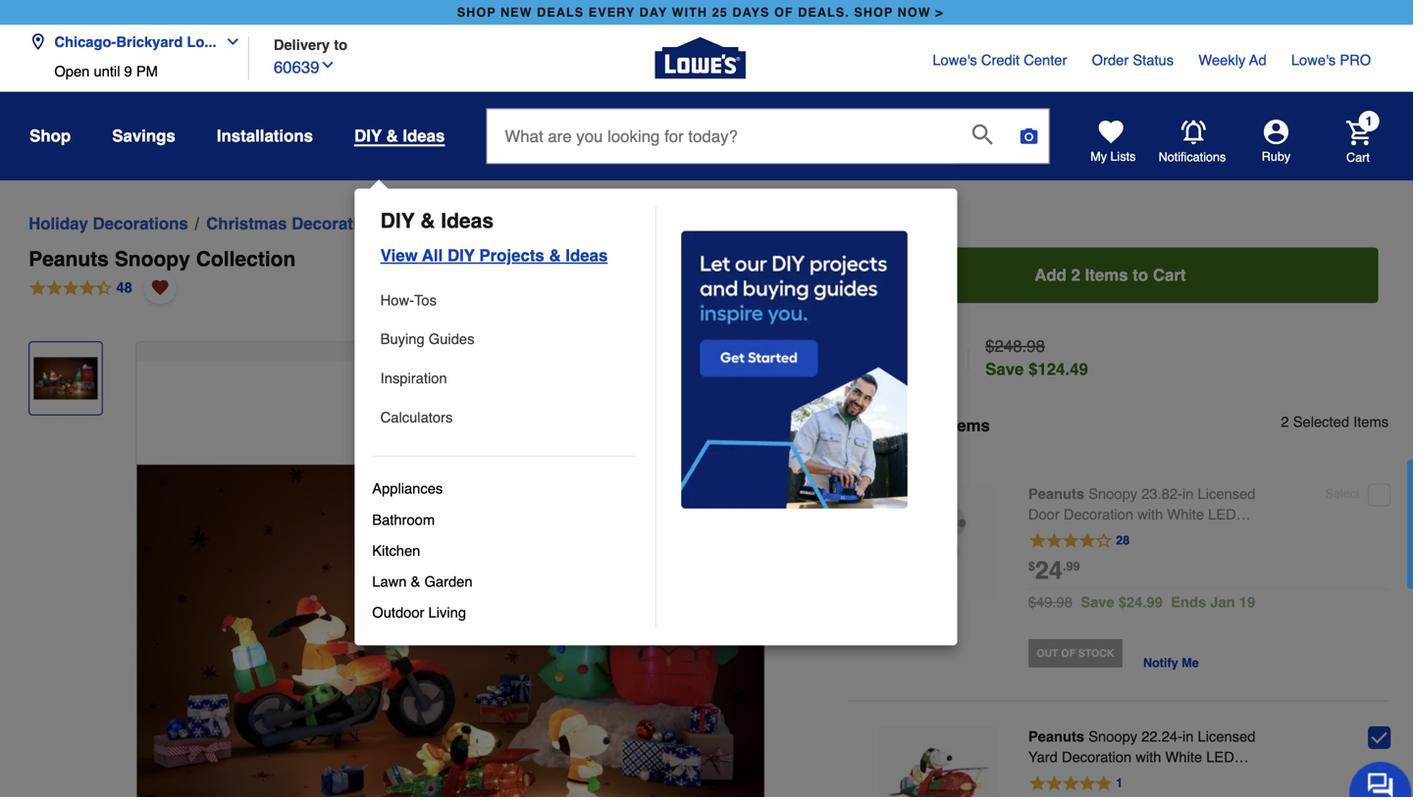 Task type: locate. For each thing, give the bounding box(es) containing it.
peanuts
[[68, 235, 144, 258], [1018, 693, 1072, 709]]

ad
[[1228, 49, 1245, 65]]

kitchen link
[[394, 509, 644, 539]]

decoration inside the snoopy 23.82-in licensed door decoration with white led lights
[[1052, 482, 1118, 498]]

licensed right 22.24-
[[1180, 693, 1235, 709]]

1 in from the top
[[1165, 462, 1176, 478]]

2 lights from the top
[[1018, 733, 1055, 748]]

christmas
[[237, 204, 313, 222], [492, 204, 569, 222], [696, 204, 767, 222]]

shop
[[69, 120, 108, 138]]

christmas decorations
[[237, 204, 409, 222]]

. down 5 stars image
[[1051, 763, 1054, 777]]

snoopy inside snoopy 22.24-in licensed yard decoration with white led lights
[[1076, 693, 1122, 709]]

decorations inside the 'outdoor christmas decorations' link
[[771, 204, 855, 222]]

outdoor up all
[[426, 204, 488, 222]]

1 vertical spatial items
[[941, 396, 982, 414]]

shop new deals every day with 25 days of deals. shop now >
[[475, 5, 938, 19]]

in inside snoopy 22.24-in licensed yard decoration with white led lights
[[1165, 693, 1176, 709]]

None search field
[[503, 103, 1039, 174]]

open
[[92, 60, 126, 76]]

save
[[978, 342, 1014, 360], [1068, 565, 1100, 581]]

outdoor living
[[394, 575, 484, 591]]

0 vertical spatial diy & ideas
[[378, 120, 464, 138]]

outdoor right "decor"
[[635, 204, 692, 222]]

1 vertical spatial 99
[[1054, 763, 1067, 777]]

1 vertical spatial snoopy
[[1076, 462, 1122, 478]]

title image
[[73, 330, 133, 391]]

decorations inside christmas decorations link
[[318, 204, 409, 222]]

with inside snoopy 22.24-in licensed yard decoration with white led lights
[[1120, 713, 1145, 729]]

delivery to 60639
[[301, 35, 371, 73]]

outdoor for outdoor living
[[394, 575, 444, 591]]

1 vertical spatial led
[[1188, 713, 1214, 729]]

0 vertical spatial 99
[[1054, 532, 1067, 546]]

3 christmas from the left
[[696, 204, 767, 222]]

2 lowe's from the left
[[1268, 49, 1311, 65]]

2 99 from the top
[[1054, 763, 1067, 777]]

99 inside 49 . 99
[[1054, 763, 1067, 777]]

peanuts up yard
[[1018, 693, 1072, 709]]

with inside the snoopy 23.82-in licensed door decoration with white led lights
[[1122, 482, 1147, 498]]

lowe's left credit
[[927, 49, 970, 65]]

diy right all
[[466, 234, 492, 252]]

licensed for snoopy 22.24-in licensed yard decoration with white led lights
[[1180, 693, 1235, 709]]

0 vertical spatial .
[[908, 327, 916, 358]]

f e e d b a c k
[[1388, 469, 1404, 529]]

christmas for outdoor christmas decor
[[492, 204, 569, 222]]

1 decorations from the left
[[129, 204, 220, 222]]

outdoor for outdoor christmas decorations
[[635, 204, 692, 222]]

48 button
[[68, 258, 167, 289]]

0 vertical spatial licensed
[[1180, 462, 1235, 478]]

lowe's inside lowe's pro link
[[1268, 49, 1311, 65]]

1 vertical spatial diy & ideas
[[402, 199, 510, 221]]

0 vertical spatial 1
[[1339, 108, 1346, 122]]

$49.98
[[1018, 565, 1060, 581]]

0 vertical spatial to
[[358, 35, 371, 51]]

124
[[862, 327, 908, 358]]

2 horizontal spatial christmas
[[696, 204, 767, 222]]

lights down door
[[1018, 501, 1055, 517]]

ruby
[[1240, 142, 1268, 156]]

1 lights from the top
[[1018, 501, 1055, 517]]

. inside 24 . 99
[[1051, 532, 1054, 546]]

collection down christmas decorations link
[[227, 235, 322, 258]]

. for 124
[[908, 327, 916, 358]]

0 vertical spatial lights
[[1018, 501, 1055, 517]]

3 decorations from the left
[[771, 204, 855, 222]]

1 horizontal spatial christmas
[[492, 204, 569, 222]]

0 vertical spatial ideas
[[423, 120, 464, 138]]

lowe's left pro at the right
[[1268, 49, 1311, 65]]

snoopy
[[150, 235, 221, 258], [1076, 462, 1122, 478], [1076, 693, 1122, 709]]

white inside the snoopy 23.82-in licensed door decoration with white led lights
[[1150, 482, 1186, 498]]

collection
[[227, 235, 322, 258], [861, 396, 937, 414]]

2 in from the top
[[1165, 693, 1176, 709]]

1 horizontal spatial save
[[1068, 565, 1100, 581]]

outdoor for outdoor christmas decor
[[426, 204, 488, 222]]

diy right installations
[[378, 120, 404, 138]]

lowe's
[[927, 49, 970, 65], [1268, 49, 1311, 65]]

outdoor christmas decor
[[426, 204, 618, 222]]

shop left new
[[475, 5, 512, 19]]

diy up view
[[402, 199, 435, 221]]

1 shop from the left
[[475, 5, 512, 19]]

0 horizontal spatial items
[[941, 396, 982, 414]]

yard
[[1018, 713, 1046, 729]]

0 vertical spatial white
[[1150, 482, 1186, 498]]

decoration for yard
[[1050, 713, 1117, 729]]

decoration inside snoopy 22.24-in licensed yard decoration with white led lights
[[1050, 713, 1117, 729]]

decoration
[[1052, 482, 1118, 498], [1050, 713, 1117, 729]]

door
[[1018, 482, 1048, 498]]

diy and ideas promo image
[[688, 220, 904, 485]]

1 horizontal spatial decorations
[[318, 204, 409, 222]]

99
[[1054, 532, 1067, 546], [1054, 763, 1067, 777]]

1 vertical spatial cart
[[1137, 253, 1168, 271]]

shop new deals every day with 25 days of deals. shop now > link
[[471, 0, 942, 24]]

2 licensed from the top
[[1180, 693, 1235, 709]]

0 horizontal spatial shop
[[475, 5, 512, 19]]

save right $49.98 on the right
[[1068, 565, 1100, 581]]

1 horizontal spatial peanuts
[[1018, 693, 1072, 709]]

.
[[908, 327, 916, 358], [1051, 532, 1054, 546], [1051, 763, 1054, 777]]

0 vertical spatial with
[[1122, 482, 1147, 498]]

led inside the snoopy 23.82-in licensed door decoration with white led lights
[[1189, 482, 1216, 498]]

1 horizontal spatial cart
[[1321, 143, 1343, 157]]

25
[[718, 5, 733, 19]]

99 right 49
[[1054, 763, 1067, 777]]

0 vertical spatial collection
[[227, 235, 322, 258]]

to inside button
[[1118, 253, 1132, 271]]

23.82-
[[1126, 462, 1165, 478]]

lowe's inside lowe's credit center link
[[927, 49, 970, 65]]

1 horizontal spatial items
[[1072, 253, 1113, 271]]

lights for door
[[1018, 501, 1055, 517]]

k
[[1388, 522, 1404, 529]]

lights inside snoopy 22.24-in licensed yard decoration with white led lights
[[1018, 733, 1055, 748]]

white for 22.24-
[[1149, 713, 1184, 729]]

items down "|"
[[941, 396, 982, 414]]

deals
[[551, 5, 596, 19]]

outdoor down lawn
[[394, 575, 444, 591]]

my lists
[[1077, 142, 1121, 156]]

0 vertical spatial in
[[1165, 462, 1176, 478]]

1 horizontal spatial to
[[1118, 253, 1132, 271]]

white for 23.82-
[[1150, 482, 1186, 498]]

diy
[[378, 120, 404, 138], [402, 199, 435, 221], [466, 234, 492, 252]]

0 horizontal spatial collection
[[227, 235, 322, 258]]

licensed inside snoopy 22.24-in licensed yard decoration with white led lights
[[1180, 693, 1235, 709]]

cart right 2
[[1137, 253, 1168, 271]]

1 horizontal spatial shop
[[853, 5, 890, 19]]

days
[[737, 5, 773, 19]]

led
[[1189, 482, 1216, 498], [1188, 713, 1214, 729]]

0 horizontal spatial save
[[978, 342, 1014, 360]]

1 vertical spatial to
[[1118, 253, 1132, 271]]

0 horizontal spatial 1
[[1102, 738, 1108, 752]]

shop left "now"
[[853, 5, 890, 19]]

1 licensed from the top
[[1180, 462, 1235, 478]]

1 vertical spatial save
[[1068, 565, 1100, 581]]

0 horizontal spatial peanuts
[[68, 235, 144, 258]]

status
[[1118, 49, 1157, 65]]

1 vertical spatial in
[[1165, 693, 1176, 709]]

decoration up 4 stars image
[[1052, 482, 1118, 498]]

2 vertical spatial .
[[1051, 763, 1054, 777]]

e up b
[[1388, 485, 1404, 492]]

snoopy left 22.24-
[[1076, 693, 1122, 709]]

ruby button
[[1207, 114, 1301, 157]]

lowe's home improvement notification center image
[[1164, 114, 1187, 138]]

1 vertical spatial diy
[[402, 199, 435, 221]]

e up d
[[1388, 477, 1404, 485]]

in for 22.24-
[[1165, 693, 1176, 709]]

licensed for snoopy 23.82-in licensed door decoration with white led lights
[[1180, 462, 1235, 478]]

in for 23.82-
[[1165, 462, 1176, 478]]

outdoor
[[426, 204, 488, 222], [635, 204, 692, 222], [394, 575, 444, 591]]

1 horizontal spatial lowe's
[[1268, 49, 1311, 65]]

items inside button
[[1072, 253, 1113, 271]]

decoration for door
[[1052, 482, 1118, 498]]

to
[[358, 35, 371, 51], [1118, 253, 1132, 271]]

licensed
[[1180, 462, 1235, 478], [1180, 693, 1235, 709]]

collection down 124 .
[[861, 396, 937, 414]]

d
[[1388, 492, 1404, 500]]

savings
[[147, 120, 207, 138]]

camera image
[[1009, 120, 1029, 139]]

2 shop from the left
[[853, 5, 890, 19]]

24
[[1025, 529, 1051, 556]]

0 vertical spatial save
[[978, 342, 1014, 360]]

save down $248.98
[[978, 342, 1014, 360]]

1 vertical spatial white
[[1149, 713, 1184, 729]]

0 vertical spatial diy
[[378, 120, 404, 138]]

|
[[958, 325, 966, 359]]

cart down lowe's home improvement cart icon
[[1321, 143, 1343, 157]]

1 vertical spatial with
[[1120, 713, 1145, 729]]

. down 4 stars image
[[1051, 532, 1054, 546]]

weekly
[[1180, 49, 1225, 65]]

snoopy for snoopy 22.24-in licensed yard decoration with white led lights
[[1076, 693, 1122, 709]]

0 horizontal spatial cart
[[1137, 253, 1168, 271]]

99 for 49
[[1054, 763, 1067, 777]]

center
[[1014, 49, 1055, 65]]

snoopy up "28"
[[1076, 462, 1122, 478]]

items right 2
[[1072, 253, 1113, 271]]

lowe's home improvement cart image
[[1321, 115, 1344, 138]]

lowe's for lowe's pro
[[1268, 49, 1311, 65]]

until
[[130, 60, 155, 76]]

white
[[1150, 482, 1186, 498], [1149, 713, 1184, 729]]

snoopy inside the snoopy 23.82-in licensed door decoration with white led lights
[[1076, 462, 1122, 478]]

99 right 24
[[1054, 532, 1067, 546]]

decorations inside holiday decorations link
[[129, 204, 220, 222]]

chicago-brickyard lo... button
[[69, 20, 278, 60]]

christmas down search query text box
[[696, 204, 767, 222]]

b
[[1388, 500, 1404, 508]]

$49.98 save
[[1018, 565, 1104, 581]]

with down 22.24-
[[1120, 713, 1145, 729]]

1 vertical spatial decoration
[[1050, 713, 1117, 729]]

2 christmas from the left
[[492, 204, 569, 222]]

1 vertical spatial licensed
[[1180, 693, 1235, 709]]

2 decorations from the left
[[318, 204, 409, 222]]

0 vertical spatial decoration
[[1052, 482, 1118, 498]]

lights
[[1018, 501, 1055, 517], [1018, 733, 1055, 748]]

0 horizontal spatial to
[[358, 35, 371, 51]]

diy & ideas button
[[378, 120, 464, 139]]

decorations for holiday decorations
[[129, 204, 220, 222]]

2 vertical spatial snoopy
[[1076, 693, 1122, 709]]

snoopy for snoopy 23.82-in licensed door decoration with white led lights
[[1076, 462, 1122, 478]]

0 vertical spatial items
[[1072, 253, 1113, 271]]

snoopy up heart filled image
[[150, 235, 221, 258]]

lights inside the snoopy 23.82-in licensed door decoration with white led lights
[[1018, 501, 1055, 517]]

. inside 49 . 99
[[1051, 763, 1054, 777]]

in inside the snoopy 23.82-in licensed door decoration with white led lights
[[1165, 462, 1176, 478]]

&
[[408, 120, 419, 138], [440, 199, 454, 221], [563, 234, 574, 252], [431, 546, 440, 561]]

with down 23.82-
[[1122, 482, 1147, 498]]

0 vertical spatial peanuts
[[68, 235, 144, 258]]

my lists link
[[1077, 114, 1121, 157]]

led for 23.82-
[[1189, 482, 1216, 498]]

1 lowe's from the left
[[927, 49, 970, 65]]

notifications
[[1142, 143, 1206, 156]]

1 vertical spatial .
[[1051, 532, 1054, 546]]

. for 49
[[1051, 763, 1054, 777]]

0 horizontal spatial christmas
[[237, 204, 313, 222]]

decor
[[573, 204, 618, 222]]

white inside snoopy 22.24-in licensed yard decoration with white led lights
[[1149, 713, 1184, 729]]

peanuts for peanuts
[[1018, 693, 1072, 709]]

peanuts snoopy collection
[[68, 235, 322, 258]]

peanuts up 4.4 stars image
[[68, 235, 144, 258]]

open until 9 pm
[[92, 60, 191, 76]]

order status link
[[1079, 47, 1157, 67]]

1 vertical spatial peanuts
[[1018, 693, 1072, 709]]

christmas up projects
[[492, 204, 569, 222]]

white down 22.24-
[[1149, 713, 1184, 729]]

99 inside 24 . 99
[[1054, 532, 1067, 546]]

2 horizontal spatial decorations
[[771, 204, 855, 222]]

shop
[[475, 5, 512, 19], [853, 5, 890, 19]]

cart inside add 2 items to cart button
[[1137, 253, 1168, 271]]

. left "|"
[[908, 327, 916, 358]]

cart
[[1321, 143, 1343, 157], [1137, 253, 1168, 271]]

lowe's credit center
[[927, 49, 1055, 65]]

0 vertical spatial led
[[1189, 482, 1216, 498]]

day
[[649, 5, 675, 19]]

5 stars image
[[1018, 736, 1109, 757]]

led inside snoopy 22.24-in licensed yard decoration with white led lights
[[1188, 713, 1214, 729]]

1 horizontal spatial collection
[[861, 396, 937, 414]]

0 horizontal spatial lowe's
[[927, 49, 970, 65]]

lights down yard
[[1018, 733, 1055, 748]]

save inside $248.98 save $124.49
[[978, 342, 1014, 360]]

licensed inside the snoopy 23.82-in licensed door decoration with white led lights
[[1180, 462, 1235, 478]]

to right 2
[[1118, 253, 1132, 271]]

f e e d b a c k button
[[1379, 438, 1413, 560]]

licensed right 23.82-
[[1180, 462, 1235, 478]]

white down 23.82-
[[1150, 482, 1186, 498]]

lawn
[[394, 546, 427, 561]]

delivery
[[301, 35, 354, 51]]

1 vertical spatial lights
[[1018, 733, 1055, 748]]

christmas down installations button
[[237, 204, 313, 222]]

1 vertical spatial 1
[[1102, 738, 1108, 752]]

to right the delivery
[[358, 35, 371, 51]]

0 horizontal spatial decorations
[[129, 204, 220, 222]]

Search Query text field
[[504, 104, 949, 155]]

1 99 from the top
[[1054, 532, 1067, 546]]

decoration up 5 stars image
[[1050, 713, 1117, 729]]



Task type: vqa. For each thing, say whether or not it's contained in the screenshot.
3rd SNAKE from the right
no



Task type: describe. For each thing, give the bounding box(es) containing it.
48
[[151, 266, 166, 281]]

4.4 stars image
[[68, 263, 167, 284]]

savings button
[[147, 112, 207, 147]]

with for 22.24-
[[1120, 713, 1145, 729]]

4 stars image
[[1018, 505, 1116, 525]]

with
[[679, 5, 713, 19]]

1 vertical spatial collection
[[861, 396, 937, 414]]

0 vertical spatial cart
[[1321, 143, 1343, 157]]

garden
[[444, 546, 490, 561]]

location image
[[69, 32, 84, 48]]

outdoor christmas decorations
[[635, 204, 855, 222]]

lawn & garden link
[[394, 539, 644, 568]]

all
[[442, 234, 462, 252]]

28
[[1102, 507, 1115, 521]]

kitchen
[[394, 516, 440, 532]]

1 horizontal spatial 1
[[1339, 108, 1346, 122]]

0 vertical spatial snoopy
[[150, 235, 221, 258]]

save for $248.98 save $124.49
[[978, 342, 1014, 360]]

view all diy projects & ideas
[[402, 234, 618, 252]]

$248.98 save $124.49
[[978, 320, 1075, 360]]

of
[[777, 5, 795, 19]]

99 for 24
[[1054, 532, 1067, 546]]

2 vertical spatial ideas
[[578, 234, 618, 252]]

c
[[1388, 515, 1404, 522]]

diy inside button
[[378, 120, 404, 138]]

order status
[[1079, 49, 1157, 65]]

chevron down image
[[246, 32, 270, 48]]

holiday decorations link
[[68, 201, 220, 225]]

new
[[516, 5, 547, 19]]

decorations for christmas decorations
[[318, 204, 409, 222]]

shop button
[[69, 112, 108, 147]]

view
[[402, 234, 438, 252]]

projects
[[496, 234, 558, 252]]

24 . 99
[[1025, 529, 1067, 556]]

snoopy 23.82-in licensed door decoration with white led lights
[[1018, 462, 1235, 517]]

. for 24
[[1051, 532, 1054, 546]]

49 . 99
[[1025, 761, 1067, 787]]

every
[[600, 5, 645, 19]]

appliances
[[394, 457, 462, 473]]

124 .
[[862, 327, 916, 358]]

credit
[[974, 49, 1010, 65]]

60639 button
[[301, 51, 360, 76]]

lowe's for lowe's credit center
[[927, 49, 970, 65]]

f
[[1388, 469, 1404, 477]]

1 inside 5 stars image
[[1102, 738, 1108, 752]]

my
[[1077, 142, 1093, 156]]

22.24-
[[1126, 693, 1165, 709]]

lowe's pro
[[1268, 49, 1344, 65]]

led for 22.24-
[[1188, 713, 1214, 729]]

order
[[1079, 49, 1114, 65]]

outdoor living link
[[394, 568, 644, 598]]

lowe's home improvement lists image
[[1085, 114, 1109, 137]]

49
[[1025, 761, 1051, 787]]

outdoor christmas decorations link
[[635, 201, 855, 225]]

$248.98
[[978, 320, 1034, 339]]

chat invite button image
[[1324, 724, 1384, 784]]

2 vertical spatial diy
[[466, 234, 492, 252]]

living
[[448, 575, 484, 591]]

christmas decorations link
[[237, 201, 409, 225]]

1 christmas from the left
[[237, 204, 313, 222]]

add
[[1024, 253, 1055, 271]]

1 e from the top
[[1388, 477, 1404, 485]]

a
[[1388, 508, 1404, 515]]

snoopy 22.24-in licensed yard decoration with white led lights
[[1018, 693, 1235, 748]]

chicago-
[[92, 32, 151, 48]]

bathroom
[[394, 487, 454, 502]]

appliances link
[[394, 450, 644, 480]]

deals.
[[799, 5, 848, 19]]

installations
[[247, 120, 338, 138]]

with for 23.82-
[[1122, 482, 1147, 498]]

view all diy projects & ideas link
[[394, 224, 618, 255]]

brickyard
[[151, 32, 214, 48]]

holiday
[[68, 204, 124, 222]]

lowe's home improvement logo image
[[663, 12, 750, 99]]

holiday decorations
[[68, 204, 220, 222]]

search image
[[965, 118, 985, 138]]

to inside delivery to 60639
[[358, 35, 371, 51]]

add 2 items to cart
[[1024, 253, 1168, 271]]

$124.49
[[1019, 342, 1075, 360]]

weekly ad link
[[1180, 47, 1245, 67]]

ideas inside button
[[423, 120, 464, 138]]

lo...
[[218, 32, 246, 48]]

lists
[[1096, 142, 1121, 156]]

outdoor christmas decor link
[[426, 201, 618, 225]]

peanuts for peanuts snoopy collection
[[68, 235, 144, 258]]

collection items
[[861, 396, 982, 414]]

weekly ad
[[1180, 49, 1245, 65]]

60639
[[301, 55, 344, 73]]

>
[[930, 5, 938, 19]]

pro
[[1315, 49, 1344, 65]]

9
[[159, 60, 166, 76]]

bathroom link
[[394, 480, 644, 509]]

now
[[894, 5, 926, 19]]

installations button
[[247, 112, 338, 147]]

lowe's credit center link
[[927, 47, 1055, 67]]

christmas for outdoor christmas decorations
[[696, 204, 767, 222]]

& inside button
[[408, 120, 419, 138]]

save for $49.98 save
[[1068, 565, 1100, 581]]

2 e from the top
[[1388, 485, 1404, 492]]

1 vertical spatial ideas
[[460, 199, 510, 221]]

heart filled image
[[185, 263, 201, 285]]

chicago-brickyard lo...
[[92, 32, 246, 48]]

lights for yard
[[1018, 733, 1055, 748]]



